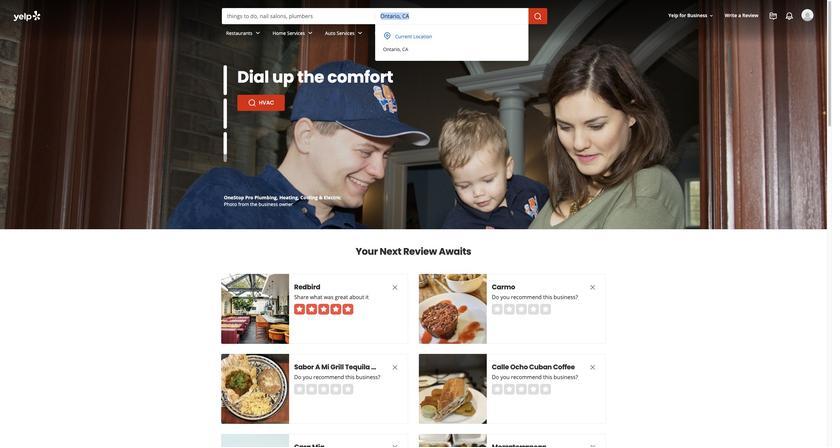 Task type: describe. For each thing, give the bounding box(es) containing it.
dismiss card image for carmo
[[589, 284, 597, 292]]

current
[[396, 33, 412, 40]]

a
[[315, 363, 320, 372]]

projects image
[[770, 12, 778, 20]]

it
[[366, 294, 369, 301]]

24 marker v2 image
[[383, 32, 391, 40]]

0 vertical spatial the
[[297, 66, 324, 88]]

heating,
[[280, 194, 299, 201]]

photo of carmo image
[[419, 274, 487, 344]]

cooling
[[301, 194, 318, 201]]

business? for sabor a mi grill tequila & botanas
[[356, 374, 381, 381]]

dismiss card image for photo of mezzaterranean
[[589, 444, 597, 448]]

Near text field
[[381, 12, 523, 20]]

electric
[[324, 194, 341, 201]]

mi
[[322, 363, 329, 372]]

do you recommend this business? for calle ocho cuban coffee
[[492, 374, 578, 381]]

dismiss card image for photo of cara mia
[[391, 444, 399, 448]]

hvac link
[[238, 95, 285, 111]]

do you recommend this business? for carmo
[[492, 294, 578, 301]]

none field find
[[227, 12, 370, 20]]

calle ocho cuban coffee link
[[492, 363, 576, 372]]

services for auto services
[[337, 30, 355, 36]]

auto services
[[325, 30, 355, 36]]

business? for carmo
[[554, 294, 578, 301]]

ontario, ca
[[383, 46, 409, 52]]

user actions element
[[664, 8, 824, 50]]

(no rating) image for carmo
[[492, 304, 551, 315]]

pro
[[245, 194, 253, 201]]

24 search v2 image
[[248, 99, 256, 107]]

16 chevron down v2 image
[[709, 13, 715, 18]]

owner
[[279, 201, 293, 208]]

share
[[294, 294, 309, 301]]

this for carmo
[[544, 294, 553, 301]]

dial
[[238, 66, 269, 88]]

dismiss card image for sabor a mi grill tequila & botanas
[[391, 364, 399, 372]]

ocho
[[511, 363, 528, 372]]

onestop pro plumbing, heating, cooling & electric link
[[224, 194, 341, 201]]

your
[[356, 245, 378, 258]]

from
[[238, 201, 249, 208]]

maria w. image
[[802, 9, 814, 21]]

sabor a mi grill tequila & botanas link
[[294, 363, 406, 372]]

none search field inside explore banner section banner
[[222, 8, 549, 24]]

you for carmo
[[501, 294, 510, 301]]

auto
[[325, 30, 336, 36]]

onestop pro plumbing, heating, cooling & electric photo from the business owner
[[224, 194, 341, 208]]

photo of sabor a mi grill tequila & botanas image
[[221, 354, 289, 424]]

what
[[310, 294, 323, 301]]

(no rating) image for calle ocho cuban coffee
[[492, 384, 551, 395]]

hvac
[[259, 99, 274, 107]]

current location
[[396, 33, 432, 40]]

this for calle ocho cuban coffee
[[544, 374, 553, 381]]

restaurants link
[[221, 24, 267, 44]]

you for sabor a mi grill tequila & botanas
[[303, 374, 312, 381]]

was
[[324, 294, 334, 301]]

business categories element
[[221, 24, 814, 44]]

(no rating) image for sabor a mi grill tequila & botanas
[[294, 384, 354, 395]]

none search field containing yelp for business
[[0, 0, 828, 72]]

redbird link
[[294, 283, 379, 292]]

business
[[688, 12, 708, 19]]

calle ocho cuban coffee
[[492, 363, 575, 372]]

about
[[350, 294, 364, 301]]

yelp for business button
[[666, 10, 717, 22]]

ontario, ca link
[[379, 43, 523, 56]]

recommend for sabor a mi grill tequila & botanas
[[314, 374, 344, 381]]

3 select slide image from the top
[[224, 125, 227, 155]]

yelp
[[669, 12, 679, 19]]

explore banner section banner
[[0, 0, 828, 229]]

this for sabor a mi grill tequila & botanas
[[346, 374, 355, 381]]



Task type: vqa. For each thing, say whether or not it's contained in the screenshot.
Home Services's SERVICES
yes



Task type: locate. For each thing, give the bounding box(es) containing it.
0 vertical spatial &
[[319, 194, 323, 201]]

0 horizontal spatial 24 chevron down v2 image
[[356, 29, 364, 37]]

&
[[319, 194, 323, 201], [371, 363, 377, 372]]

a
[[739, 12, 742, 19]]

home
[[273, 30, 286, 36]]

do for calle ocho cuban coffee
[[492, 374, 499, 381]]

& right tequila at the left of page
[[371, 363, 377, 372]]

rating element down mi
[[294, 384, 354, 395]]

cuban
[[530, 363, 552, 372]]

0 horizontal spatial review
[[404, 245, 437, 258]]

0 horizontal spatial dismiss card image
[[391, 444, 399, 448]]

business? down carmo link
[[554, 294, 578, 301]]

1 24 chevron down v2 image from the left
[[356, 29, 364, 37]]

coffee
[[554, 363, 575, 372]]

search image
[[534, 12, 542, 20]]

0 horizontal spatial the
[[250, 201, 258, 208]]

24 chevron down v2 image inside home services link
[[307, 29, 315, 37]]

services right home
[[287, 30, 305, 36]]

plumbing,
[[255, 194, 278, 201]]

None search field
[[0, 0, 828, 72]]

24 chevron down v2 image
[[356, 29, 364, 37], [388, 29, 396, 37]]

the right up
[[297, 66, 324, 88]]

sabor
[[294, 363, 314, 372]]

1 horizontal spatial review
[[743, 12, 759, 19]]

24 chevron down v2 image
[[254, 29, 262, 37], [307, 29, 315, 37]]

the
[[297, 66, 324, 88], [250, 201, 258, 208]]

do down carmo
[[492, 294, 499, 301]]

24 chevron down v2 image for home services
[[307, 29, 315, 37]]

ca
[[403, 46, 409, 52]]

select slide image
[[224, 65, 227, 95], [224, 99, 227, 129], [224, 125, 227, 155]]

photo of mezzaterranean image
[[419, 434, 487, 448]]

review right next
[[404, 245, 437, 258]]

rating element down carmo link
[[492, 304, 551, 315]]

& for cooling
[[319, 194, 323, 201]]

dial up the comfort
[[238, 66, 393, 88]]

comfort
[[328, 66, 393, 88]]

None field
[[227, 12, 370, 20], [381, 12, 523, 20], [381, 12, 523, 20]]

ontario,
[[383, 46, 401, 52]]

do you recommend this business? down grill
[[294, 374, 381, 381]]

great
[[335, 294, 348, 301]]

1 horizontal spatial the
[[297, 66, 324, 88]]

recommend for calle ocho cuban coffee
[[512, 374, 542, 381]]

recommend
[[512, 294, 542, 301], [314, 374, 344, 381], [512, 374, 542, 381]]

do down the "calle"
[[492, 374, 499, 381]]

recommend down carmo link
[[512, 294, 542, 301]]

24 chevron down v2 image inside restaurants link
[[254, 29, 262, 37]]

rating element
[[492, 304, 551, 315], [294, 384, 354, 395], [492, 384, 551, 395]]

home services
[[273, 30, 305, 36]]

1 horizontal spatial &
[[371, 363, 377, 372]]

photo
[[224, 201, 237, 208]]

(no rating) image down mi
[[294, 384, 354, 395]]

do for carmo
[[492, 294, 499, 301]]

1 24 chevron down v2 image from the left
[[254, 29, 262, 37]]

  text field
[[381, 12, 523, 20]]

0 horizontal spatial services
[[287, 30, 305, 36]]

you down carmo
[[501, 294, 510, 301]]

24 chevron down v2 image right more
[[388, 29, 396, 37]]

write a review link
[[723, 10, 762, 22]]

0 horizontal spatial 24 chevron down v2 image
[[254, 29, 262, 37]]

location
[[414, 33, 432, 40]]

None radio
[[492, 304, 503, 315], [504, 304, 515, 315], [516, 304, 527, 315], [307, 384, 317, 395], [319, 384, 329, 395], [516, 384, 527, 395], [529, 384, 539, 395], [492, 304, 503, 315], [504, 304, 515, 315], [516, 304, 527, 315], [307, 384, 317, 395], [319, 384, 329, 395], [516, 384, 527, 395], [529, 384, 539, 395]]

do you recommend this business? for sabor a mi grill tequila & botanas
[[294, 374, 381, 381]]

the down pro
[[250, 201, 258, 208]]

you for calle ocho cuban coffee
[[501, 374, 510, 381]]

rating element for sabor a mi grill tequila & botanas
[[294, 384, 354, 395]]

services right auto
[[337, 30, 355, 36]]

24 chevron down v2 image left auto
[[307, 29, 315, 37]]

24 chevron down v2 image for auto services
[[356, 29, 364, 37]]

None radio
[[529, 304, 539, 315], [541, 304, 551, 315], [294, 384, 305, 395], [331, 384, 342, 395], [343, 384, 354, 395], [492, 384, 503, 395], [504, 384, 515, 395], [541, 384, 551, 395], [529, 304, 539, 315], [541, 304, 551, 315], [294, 384, 305, 395], [331, 384, 342, 395], [343, 384, 354, 395], [492, 384, 503, 395], [504, 384, 515, 395], [541, 384, 551, 395]]

dismiss card image
[[391, 444, 399, 448], [589, 444, 597, 448]]

2 dismiss card image from the left
[[589, 444, 597, 448]]

this down carmo link
[[544, 294, 553, 301]]

5 star rating image
[[294, 304, 354, 315]]

do down sabor
[[294, 374, 302, 381]]

recommend down mi
[[314, 374, 344, 381]]

review
[[743, 12, 759, 19], [404, 245, 437, 258]]

& inside onestop pro plumbing, heating, cooling & electric photo from the business owner
[[319, 194, 323, 201]]

restaurants
[[226, 30, 253, 36]]

up
[[273, 66, 294, 88]]

current location link
[[379, 30, 525, 43]]

dismiss card image for redbird
[[391, 284, 399, 292]]

review inside user actions element
[[743, 12, 759, 19]]

review for next
[[404, 245, 437, 258]]

rating element for calle ocho cuban coffee
[[492, 384, 551, 395]]

this down the sabor a mi grill tequila & botanas
[[346, 374, 355, 381]]

carmo link
[[492, 283, 576, 292]]

business? down coffee
[[554, 374, 578, 381]]

dismiss card image for calle ocho cuban coffee
[[589, 364, 597, 372]]

share what was great about it
[[294, 294, 369, 301]]

more
[[375, 30, 387, 36]]

2 24 chevron down v2 image from the left
[[307, 29, 315, 37]]

& left electric
[[319, 194, 323, 201]]

1 horizontal spatial services
[[337, 30, 355, 36]]

grill
[[331, 363, 344, 372]]

write
[[725, 12, 738, 19]]

review right "a"
[[743, 12, 759, 19]]

photo of redbird image
[[221, 274, 289, 344]]

write a review
[[725, 12, 759, 19]]

you down the "calle"
[[501, 374, 510, 381]]

botanas
[[378, 363, 406, 372]]

24 chevron down v2 image inside more link
[[388, 29, 396, 37]]

you
[[501, 294, 510, 301], [303, 374, 312, 381], [501, 374, 510, 381]]

(no rating) image down ocho
[[492, 384, 551, 395]]

24 chevron down v2 image for more
[[388, 29, 396, 37]]

onestop
[[224, 194, 244, 201]]

recommend for carmo
[[512, 294, 542, 301]]

None search field
[[222, 8, 549, 24]]

your next review awaits
[[356, 245, 472, 258]]

services for home services
[[287, 30, 305, 36]]

& for tequila
[[371, 363, 377, 372]]

for
[[680, 12, 687, 19]]

2 select slide image from the top
[[224, 99, 227, 129]]

1 services from the left
[[287, 30, 305, 36]]

review for a
[[743, 12, 759, 19]]

calle
[[492, 363, 509, 372]]

this
[[544, 294, 553, 301], [346, 374, 355, 381], [544, 374, 553, 381]]

2 24 chevron down v2 image from the left
[[388, 29, 396, 37]]

24 chevron down v2 image inside 'auto services' link
[[356, 29, 364, 37]]

0 vertical spatial review
[[743, 12, 759, 19]]

(no rating) image
[[492, 304, 551, 315], [294, 384, 354, 395], [492, 384, 551, 395]]

photo of calle ocho cuban coffee image
[[419, 354, 487, 424]]

auto services link
[[320, 24, 370, 44]]

redbird
[[294, 283, 321, 292]]

more link
[[370, 24, 401, 44]]

home services link
[[267, 24, 320, 44]]

recommend down calle ocho cuban coffee
[[512, 374, 542, 381]]

awaits
[[439, 245, 472, 258]]

dismiss card image
[[391, 284, 399, 292], [589, 284, 597, 292], [391, 364, 399, 372], [589, 364, 597, 372]]

business? down tequila at the left of page
[[356, 374, 381, 381]]

do you recommend this business? down carmo link
[[492, 294, 578, 301]]

do
[[492, 294, 499, 301], [294, 374, 302, 381], [492, 374, 499, 381]]

1 dismiss card image from the left
[[391, 444, 399, 448]]

photo of cara mia image
[[221, 434, 289, 448]]

carmo
[[492, 283, 516, 292]]

notifications image
[[786, 12, 794, 20]]

yelp for business
[[669, 12, 708, 19]]

(no rating) image down carmo link
[[492, 304, 551, 315]]

sabor a mi grill tequila & botanas
[[294, 363, 406, 372]]

1 horizontal spatial 24 chevron down v2 image
[[307, 29, 315, 37]]

do you recommend this business? down the "calle ocho cuban coffee" link
[[492, 374, 578, 381]]

1 horizontal spatial dismiss card image
[[589, 444, 597, 448]]

1 horizontal spatial 24 chevron down v2 image
[[388, 29, 396, 37]]

0 horizontal spatial &
[[319, 194, 323, 201]]

Find text field
[[227, 12, 370, 20]]

next
[[380, 245, 402, 258]]

1 select slide image from the top
[[224, 65, 227, 95]]

business?
[[554, 294, 578, 301], [356, 374, 381, 381], [554, 374, 578, 381]]

tequila
[[345, 363, 370, 372]]

services
[[287, 30, 305, 36], [337, 30, 355, 36]]

24 chevron down v2 image right the restaurants
[[254, 29, 262, 37]]

this down cuban
[[544, 374, 553, 381]]

1 vertical spatial the
[[250, 201, 258, 208]]

24 chevron down v2 image for restaurants
[[254, 29, 262, 37]]

business? for calle ocho cuban coffee
[[554, 374, 578, 381]]

24 chevron down v2 image right auto services
[[356, 29, 364, 37]]

do for sabor a mi grill tequila & botanas
[[294, 374, 302, 381]]

2 services from the left
[[337, 30, 355, 36]]

1 vertical spatial &
[[371, 363, 377, 372]]

business
[[259, 201, 278, 208]]

rating element down ocho
[[492, 384, 551, 395]]

do you recommend this business?
[[492, 294, 578, 301], [294, 374, 381, 381], [492, 374, 578, 381]]

1 vertical spatial review
[[404, 245, 437, 258]]

rating element for carmo
[[492, 304, 551, 315]]

you down sabor
[[303, 374, 312, 381]]

the inside onestop pro plumbing, heating, cooling & electric photo from the business owner
[[250, 201, 258, 208]]



